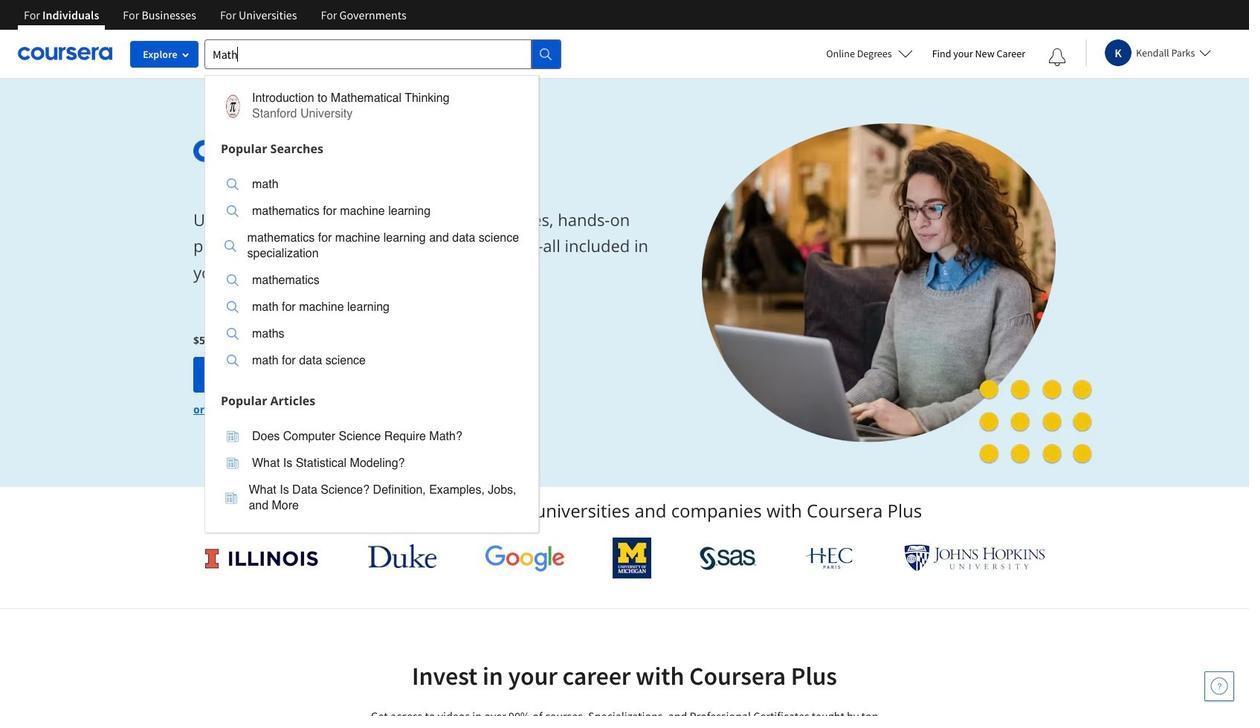 Task type: locate. For each thing, give the bounding box(es) containing it.
suggestion image image
[[221, 94, 245, 118], [227, 179, 239, 190], [227, 205, 239, 217], [225, 240, 236, 252], [227, 275, 239, 286], [227, 301, 239, 313], [227, 328, 239, 340], [227, 355, 239, 367], [227, 431, 239, 443], [227, 458, 239, 469], [225, 492, 237, 504]]

duke university image
[[368, 545, 437, 568]]

2 list box from the top
[[205, 414, 539, 532]]

coursera image
[[18, 42, 112, 66]]

None search field
[[205, 39, 562, 533]]

google image
[[485, 545, 565, 572]]

university of michigan image
[[613, 538, 652, 579]]

1 vertical spatial list box
[[205, 414, 539, 532]]

list box
[[205, 162, 539, 387], [205, 414, 539, 532]]

1 list box from the top
[[205, 162, 539, 387]]

0 vertical spatial list box
[[205, 162, 539, 387]]

university of illinois at urbana-champaign image
[[204, 546, 320, 570]]



Task type: vqa. For each thing, say whether or not it's contained in the screenshot.
the 'online' within the Fully accredited online program Graduate from the University of Colorado Boulder
no



Task type: describe. For each thing, give the bounding box(es) containing it.
hec paris image
[[805, 543, 857, 574]]

help center image
[[1211, 678, 1229, 696]]

sas image
[[700, 546, 756, 570]]

banner navigation
[[12, 0, 419, 30]]

What do you want to learn? text field
[[205, 39, 532, 69]]

coursera plus image
[[193, 140, 420, 162]]

autocomplete results list box
[[205, 75, 539, 533]]

johns hopkins university image
[[905, 545, 1046, 572]]



